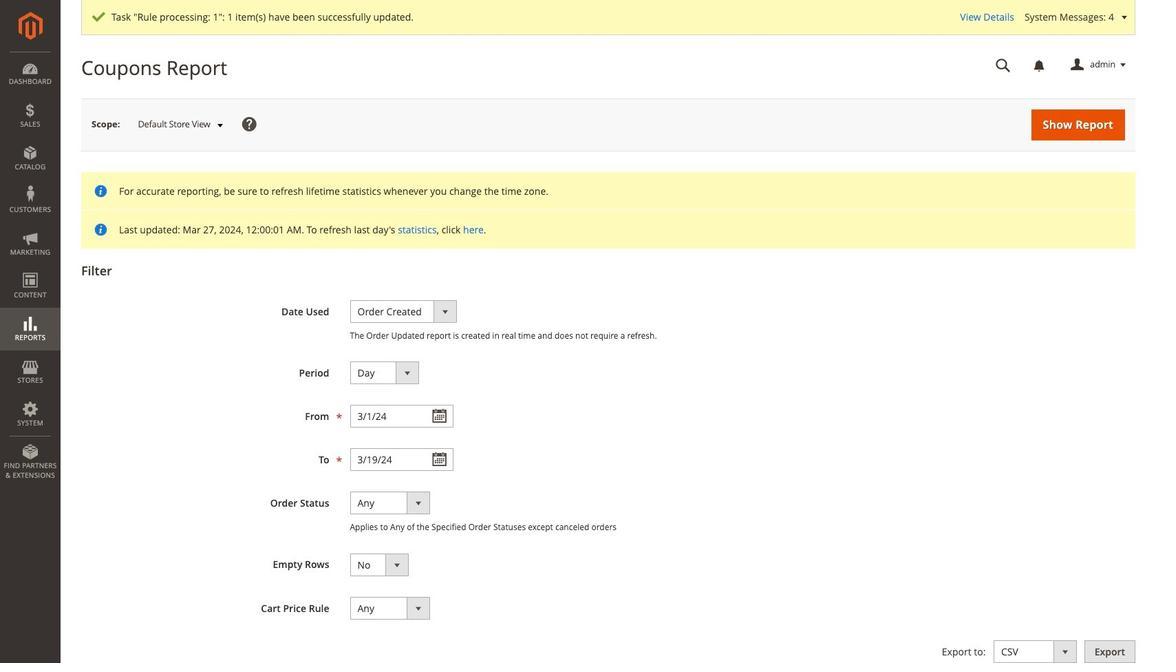Task type: locate. For each thing, give the bounding box(es) containing it.
magento admin panel image
[[18, 12, 42, 40]]

None text field
[[350, 405, 453, 428], [350, 449, 453, 471], [350, 405, 453, 428], [350, 449, 453, 471]]

menu bar
[[0, 52, 61, 487]]

None text field
[[987, 53, 1021, 77]]



